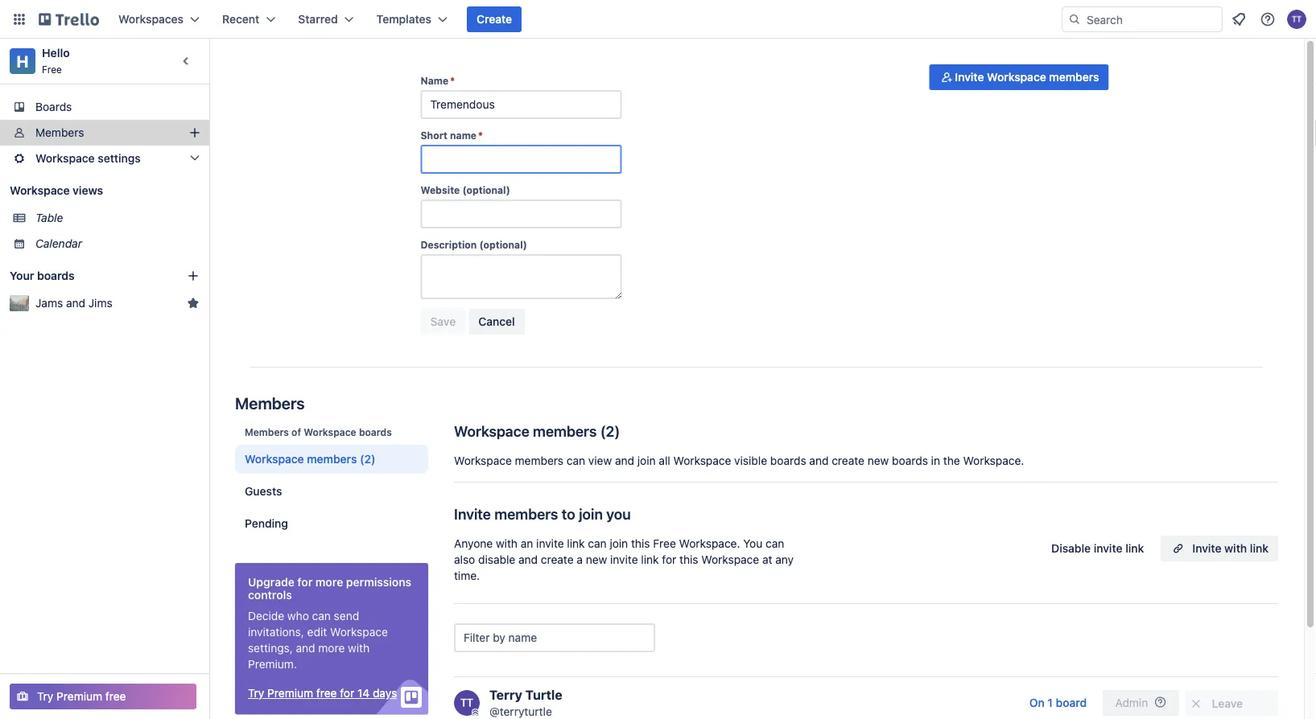 Task type: describe. For each thing, give the bounding box(es) containing it.
premium.
[[248, 658, 297, 672]]

join inside anyone with an invite link can join this free workspace. you can also disable and create a new invite link for this workspace at any time.
[[610, 538, 628, 551]]

members link
[[0, 120, 209, 146]]

sm image for invite workspace members button at right top
[[939, 69, 955, 85]]

terry
[[490, 688, 522, 703]]

try for try premium free
[[37, 691, 53, 704]]

admin
[[1116, 697, 1149, 710]]

for inside button
[[340, 687, 354, 701]]

jams
[[35, 297, 63, 310]]

description
[[421, 239, 477, 250]]

organizationdetailform element
[[421, 74, 622, 341]]

can up at
[[766, 538, 785, 551]]

to
[[562, 506, 576, 523]]

link inside 'button'
[[1126, 542, 1145, 556]]

on 1 board
[[1030, 697, 1087, 710]]

(
[[600, 423, 606, 440]]

workspace inside upgrade for more permissions controls decide who can send invitations, edit workspace settings, and more with premium.
[[330, 626, 388, 639]]

workspace. inside anyone with an invite link can join this free workspace. you can also disable and create a new invite link for this workspace at any time.
[[679, 538, 740, 551]]

controls
[[248, 589, 292, 602]]

templates button
[[367, 6, 457, 32]]

boards left in
[[892, 455, 928, 468]]

invite workspace members button
[[930, 64, 1109, 90]]

and inside upgrade for more permissions controls decide who can send invitations, edit workspace settings, and more with premium.
[[296, 642, 315, 655]]

free for try premium free
[[105, 691, 126, 704]]

boards link
[[0, 94, 209, 120]]

jims
[[88, 297, 112, 310]]

description (optional)
[[421, 239, 527, 250]]

jams and jims
[[35, 297, 112, 310]]

invite for invite members to join you
[[454, 506, 491, 523]]

view
[[589, 455, 612, 468]]

try premium free button
[[10, 684, 196, 710]]

on 1 board link
[[1020, 691, 1097, 717]]

pending
[[245, 517, 288, 531]]

anyone
[[454, 538, 493, 551]]

your boards
[[10, 269, 75, 283]]

members of workspace boards
[[245, 427, 392, 438]]

h link
[[10, 48, 35, 74]]

)
[[615, 423, 620, 440]]

1
[[1048, 697, 1053, 710]]

can left view
[[567, 455, 586, 468]]

create inside anyone with an invite link can join this free workspace. you can also disable and create a new invite link for this workspace at any time.
[[541, 554, 574, 567]]

disable invite link
[[1052, 542, 1145, 556]]

link inside button
[[1250, 542, 1269, 556]]

board
[[1056, 697, 1087, 710]]

recent button
[[213, 6, 285, 32]]

calendar
[[35, 237, 82, 250]]

starred icon image
[[187, 297, 200, 310]]

who
[[287, 610, 309, 623]]

save
[[430, 315, 456, 329]]

workspace settings
[[35, 152, 141, 165]]

calendar link
[[35, 236, 200, 252]]

workspace inside the workspace settings popup button
[[35, 152, 95, 165]]

leave link
[[1186, 691, 1279, 717]]

try premium free
[[37, 691, 126, 704]]

all
[[659, 455, 671, 468]]

boards
[[35, 100, 72, 114]]

workspace inside invite workspace members button
[[987, 70, 1047, 84]]

leave
[[1212, 698, 1243, 711]]

workspaces
[[118, 12, 184, 26]]

any
[[776, 554, 794, 567]]

workspaces button
[[109, 6, 209, 32]]

table link
[[35, 210, 200, 226]]

and right view
[[615, 455, 635, 468]]

invite for invite with link
[[1193, 542, 1222, 556]]

and right visible
[[810, 455, 829, 468]]

members inside members link
[[35, 126, 84, 139]]

terry turtle @terryturtle
[[490, 688, 563, 719]]

@terryturtle
[[490, 706, 552, 719]]

0 horizontal spatial invite
[[536, 538, 564, 551]]

invite for invite workspace members
[[955, 70, 984, 84]]

free inside anyone with an invite link can join this free workspace. you can also disable and create a new invite link for this workspace at any time.
[[653, 538, 676, 551]]

create button
[[467, 6, 522, 32]]

0 vertical spatial more
[[316, 576, 343, 589]]

short name *
[[421, 130, 483, 141]]

your
[[10, 269, 34, 283]]

name
[[421, 75, 449, 86]]

table
[[35, 211, 63, 225]]

h
[[17, 52, 29, 70]]

(optional) for website (optional)
[[463, 184, 510, 196]]

website
[[421, 184, 460, 196]]

create
[[477, 12, 512, 26]]

1 horizontal spatial invite
[[610, 554, 638, 567]]

search image
[[1069, 13, 1081, 26]]

0 vertical spatial create
[[832, 455, 865, 468]]

invite members to join you
[[454, 506, 631, 523]]

settings,
[[248, 642, 293, 655]]

try premium free for 14 days button
[[248, 686, 397, 702]]

name *
[[421, 75, 455, 86]]

terry turtle (terryturtle) image
[[1288, 10, 1307, 29]]

cancel button
[[469, 309, 525, 335]]

( 2 )
[[600, 423, 620, 440]]

free inside hello free
[[42, 64, 62, 75]]



Task type: locate. For each thing, give the bounding box(es) containing it.
1 horizontal spatial this
[[680, 554, 699, 567]]

disable
[[1052, 542, 1091, 556]]

0 horizontal spatial join
[[579, 506, 603, 523]]

0 vertical spatial for
[[662, 554, 677, 567]]

can inside upgrade for more permissions controls decide who can send invitations, edit workspace settings, and more with premium.
[[312, 610, 331, 623]]

1 vertical spatial this
[[680, 554, 699, 567]]

with inside anyone with an invite link can join this free workspace. you can also disable and create a new invite link for this workspace at any time.
[[496, 538, 518, 551]]

workspace views
[[10, 184, 103, 197]]

1 horizontal spatial sm image
[[1189, 697, 1205, 713]]

try for try premium free for 14 days
[[248, 687, 264, 701]]

you
[[607, 506, 631, 523]]

workspace navigation collapse icon image
[[176, 50, 198, 72]]

members up an
[[495, 506, 558, 523]]

1 vertical spatial workspace.
[[679, 538, 740, 551]]

1 horizontal spatial for
[[340, 687, 354, 701]]

2
[[606, 423, 615, 440]]

edit
[[307, 626, 327, 639]]

join left all
[[638, 455, 656, 468]]

starred button
[[289, 6, 364, 32]]

hello link
[[42, 46, 70, 60]]

1 vertical spatial members
[[235, 394, 305, 413]]

save button
[[421, 309, 466, 335]]

1 horizontal spatial free
[[316, 687, 337, 701]]

primary element
[[0, 0, 1317, 39]]

starred
[[298, 12, 338, 26]]

None text field
[[421, 90, 622, 119], [421, 145, 622, 174], [421, 200, 622, 229], [421, 90, 622, 119], [421, 145, 622, 174], [421, 200, 622, 229]]

this member is an admin of this workspace. image
[[472, 709, 479, 717]]

(optional)
[[463, 184, 510, 196], [479, 239, 527, 250]]

disable invite link button
[[1042, 536, 1154, 562]]

boards inside "element"
[[37, 269, 75, 283]]

with inside button
[[1225, 542, 1248, 556]]

new
[[868, 455, 889, 468], [586, 554, 607, 567]]

1 vertical spatial invite
[[454, 506, 491, 523]]

invite right a
[[610, 554, 638, 567]]

on
[[1030, 697, 1045, 710]]

hello
[[42, 46, 70, 60]]

0 horizontal spatial new
[[586, 554, 607, 567]]

settings
[[98, 152, 141, 165]]

1 vertical spatial more
[[318, 642, 345, 655]]

2 horizontal spatial join
[[638, 455, 656, 468]]

cancel
[[479, 315, 515, 329]]

1 horizontal spatial try
[[248, 687, 264, 701]]

members down boards
[[35, 126, 84, 139]]

decide
[[248, 610, 284, 623]]

your boards with 1 items element
[[10, 267, 163, 286]]

0 horizontal spatial sm image
[[939, 69, 955, 85]]

(optional) right "website"
[[463, 184, 510, 196]]

and down edit
[[296, 642, 315, 655]]

create
[[832, 455, 865, 468], [541, 554, 574, 567]]

2 horizontal spatial with
[[1225, 542, 1248, 556]]

for inside anyone with an invite link can join this free workspace. you can also disable and create a new invite link for this workspace at any time.
[[662, 554, 677, 567]]

with inside upgrade for more permissions controls decide who can send invitations, edit workspace settings, and more with premium.
[[348, 642, 370, 655]]

pending link
[[235, 510, 428, 539]]

premium
[[267, 687, 313, 701], [57, 691, 102, 704]]

try inside try premium free button
[[37, 691, 53, 704]]

workspace
[[987, 70, 1047, 84], [35, 152, 95, 165], [10, 184, 70, 197], [454, 423, 530, 440], [304, 427, 356, 438], [245, 453, 304, 466], [454, 455, 512, 468], [674, 455, 731, 468], [702, 554, 760, 567], [330, 626, 388, 639]]

a
[[577, 554, 583, 567]]

more up 'send'
[[316, 576, 343, 589]]

members left the of
[[245, 427, 289, 438]]

1 vertical spatial for
[[297, 576, 313, 589]]

1 horizontal spatial premium
[[267, 687, 313, 701]]

try premium free for 14 days
[[248, 687, 397, 701]]

sm image inside invite workspace members button
[[939, 69, 955, 85]]

more down edit
[[318, 642, 345, 655]]

sm image inside leave link
[[1189, 697, 1205, 713]]

1 vertical spatial workspace members
[[245, 453, 357, 466]]

(optional) right the description
[[479, 239, 527, 250]]

upgrade
[[248, 576, 295, 589]]

workspace. right the
[[963, 455, 1025, 468]]

time.
[[454, 570, 480, 583]]

invite right an
[[536, 538, 564, 551]]

0 horizontal spatial create
[[541, 554, 574, 567]]

you
[[743, 538, 763, 551]]

members down search image
[[1050, 70, 1100, 84]]

1 horizontal spatial *
[[478, 130, 483, 141]]

1 horizontal spatial join
[[610, 538, 628, 551]]

2 vertical spatial members
[[245, 427, 289, 438]]

0 vertical spatial members
[[35, 126, 84, 139]]

2 horizontal spatial invite
[[1193, 542, 1222, 556]]

members inside invite workspace members button
[[1050, 70, 1100, 84]]

send
[[334, 610, 359, 623]]

templates
[[377, 12, 432, 26]]

1 vertical spatial new
[[586, 554, 607, 567]]

more
[[316, 576, 343, 589], [318, 642, 345, 655]]

members up the invite members to join you
[[515, 455, 564, 468]]

jams and jims link
[[35, 296, 180, 312]]

join
[[638, 455, 656, 468], [579, 506, 603, 523], [610, 538, 628, 551]]

(optional) for description (optional)
[[479, 239, 527, 250]]

0 vertical spatial *
[[450, 75, 455, 86]]

2 horizontal spatial invite
[[1094, 542, 1123, 556]]

*
[[450, 75, 455, 86], [478, 130, 483, 141]]

and down an
[[519, 554, 538, 567]]

invite inside 'button'
[[1094, 542, 1123, 556]]

0 horizontal spatial workspace members
[[245, 453, 357, 466]]

open information menu image
[[1260, 11, 1276, 27]]

views
[[73, 184, 103, 197]]

invitations,
[[248, 626, 304, 639]]

invite with link
[[1193, 542, 1269, 556]]

name
[[450, 130, 477, 141]]

free for try premium free for 14 days
[[316, 687, 337, 701]]

1 vertical spatial create
[[541, 554, 574, 567]]

members up the of
[[235, 394, 305, 413]]

1 vertical spatial free
[[653, 538, 676, 551]]

can down you at left bottom
[[588, 538, 607, 551]]

boards up jams
[[37, 269, 75, 283]]

14
[[358, 687, 370, 701]]

0 horizontal spatial try
[[37, 691, 53, 704]]

upgrade for more permissions controls decide who can send invitations, edit workspace settings, and more with premium.
[[248, 576, 412, 672]]

invite with link button
[[1161, 536, 1279, 562]]

0 horizontal spatial this
[[631, 538, 650, 551]]

workspace.
[[963, 455, 1025, 468], [679, 538, 740, 551]]

premium for try premium free
[[57, 691, 102, 704]]

1 vertical spatial sm image
[[1189, 697, 1205, 713]]

1 vertical spatial *
[[478, 130, 483, 141]]

this
[[631, 538, 650, 551], [680, 554, 699, 567]]

can up edit
[[312, 610, 331, 623]]

free
[[316, 687, 337, 701], [105, 691, 126, 704]]

1 horizontal spatial with
[[496, 538, 518, 551]]

workspace members left (
[[454, 423, 597, 440]]

None text field
[[421, 254, 622, 300]]

for inside upgrade for more permissions controls decide who can send invitations, edit workspace settings, and more with premium.
[[297, 576, 313, 589]]

0 vertical spatial new
[[868, 455, 889, 468]]

1 horizontal spatial workspace members
[[454, 423, 597, 440]]

2 vertical spatial for
[[340, 687, 354, 701]]

workspace inside anyone with an invite link can join this free workspace. you can also disable and create a new invite link for this workspace at any time.
[[702, 554, 760, 567]]

0 horizontal spatial invite
[[454, 506, 491, 523]]

new right a
[[586, 554, 607, 567]]

and
[[66, 297, 85, 310], [615, 455, 635, 468], [810, 455, 829, 468], [519, 554, 538, 567], [296, 642, 315, 655]]

premium for try premium free for 14 days
[[267, 687, 313, 701]]

invite right disable
[[1094, 542, 1123, 556]]

try inside try premium free for 14 days button
[[248, 687, 264, 701]]

of
[[292, 427, 301, 438]]

1 horizontal spatial create
[[832, 455, 865, 468]]

guests
[[245, 485, 282, 498]]

2 vertical spatial invite
[[1193, 542, 1222, 556]]

0 vertical spatial (optional)
[[463, 184, 510, 196]]

boards right visible
[[771, 455, 807, 468]]

invite workspace members
[[955, 70, 1100, 84]]

0 horizontal spatial premium
[[57, 691, 102, 704]]

0 horizontal spatial workspace.
[[679, 538, 740, 551]]

1 horizontal spatial workspace.
[[963, 455, 1025, 468]]

0 vertical spatial workspace members
[[454, 423, 597, 440]]

sm image for leave link
[[1189, 697, 1205, 713]]

an
[[521, 538, 533, 551]]

join down you at left bottom
[[610, 538, 628, 551]]

0 vertical spatial workspace.
[[963, 455, 1025, 468]]

and inside anyone with an invite link can join this free workspace. you can also disable and create a new invite link for this workspace at any time.
[[519, 554, 538, 567]]

also
[[454, 554, 475, 567]]

1 horizontal spatial invite
[[955, 70, 984, 84]]

anyone with an invite link can join this free workspace. you can also disable and create a new invite link for this workspace at any time.
[[454, 538, 794, 583]]

recent
[[222, 12, 260, 26]]

permissions
[[346, 576, 412, 589]]

sm image
[[939, 69, 955, 85], [1189, 697, 1205, 713]]

0 vertical spatial sm image
[[939, 69, 955, 85]]

0 vertical spatial free
[[42, 64, 62, 75]]

workspace members down the of
[[245, 453, 357, 466]]

new inside anyone with an invite link can join this free workspace. you can also disable and create a new invite link for this workspace at any time.
[[586, 554, 607, 567]]

workspace. left you
[[679, 538, 740, 551]]

Filter by name text field
[[454, 624, 655, 653]]

workspace settings button
[[0, 146, 209, 172]]

1 vertical spatial (optional)
[[479, 239, 527, 250]]

0 horizontal spatial with
[[348, 642, 370, 655]]

0 vertical spatial this
[[631, 538, 650, 551]]

join right to
[[579, 506, 603, 523]]

2 horizontal spatial for
[[662, 554, 677, 567]]

workspace members can view and join all workspace visible boards and create new boards in the workspace.
[[454, 455, 1025, 468]]

0 vertical spatial join
[[638, 455, 656, 468]]

at
[[763, 554, 773, 567]]

admin button
[[1103, 691, 1180, 717]]

days
[[373, 687, 397, 701]]

members
[[35, 126, 84, 139], [235, 394, 305, 413], [245, 427, 289, 438]]

0 horizontal spatial *
[[450, 75, 455, 86]]

for
[[662, 554, 677, 567], [297, 576, 313, 589], [340, 687, 354, 701]]

visible
[[735, 455, 767, 468]]

members down members of workspace boards
[[307, 453, 357, 466]]

1 horizontal spatial free
[[653, 538, 676, 551]]

1 vertical spatial join
[[579, 506, 603, 523]]

guests link
[[235, 478, 428, 507]]

Search field
[[1081, 7, 1222, 31]]

turtle
[[526, 688, 563, 703]]

link
[[567, 538, 585, 551], [1126, 542, 1145, 556], [1250, 542, 1269, 556], [641, 554, 659, 567]]

website (optional)
[[421, 184, 510, 196]]

0 horizontal spatial free
[[105, 691, 126, 704]]

free
[[42, 64, 62, 75], [653, 538, 676, 551]]

2 vertical spatial join
[[610, 538, 628, 551]]

invite
[[955, 70, 984, 84], [454, 506, 491, 523], [1193, 542, 1222, 556]]

short
[[421, 130, 448, 141]]

back to home image
[[39, 6, 99, 32]]

1 horizontal spatial new
[[868, 455, 889, 468]]

boards
[[37, 269, 75, 283], [359, 427, 392, 438], [771, 455, 807, 468], [892, 455, 928, 468]]

boards up the (2)
[[359, 427, 392, 438]]

0 vertical spatial invite
[[955, 70, 984, 84]]

add board image
[[187, 270, 200, 283]]

new left in
[[868, 455, 889, 468]]

in
[[931, 455, 941, 468]]

with for invite
[[1225, 542, 1248, 556]]

0 horizontal spatial for
[[297, 576, 313, 589]]

members left (
[[533, 423, 597, 440]]

(2)
[[360, 453, 376, 466]]

and left jims
[[66, 297, 85, 310]]

disable
[[478, 554, 516, 567]]

with for anyone
[[496, 538, 518, 551]]

0 notifications image
[[1230, 10, 1249, 29]]

0 horizontal spatial free
[[42, 64, 62, 75]]



Task type: vqa. For each thing, say whether or not it's contained in the screenshot.
Keyword
no



